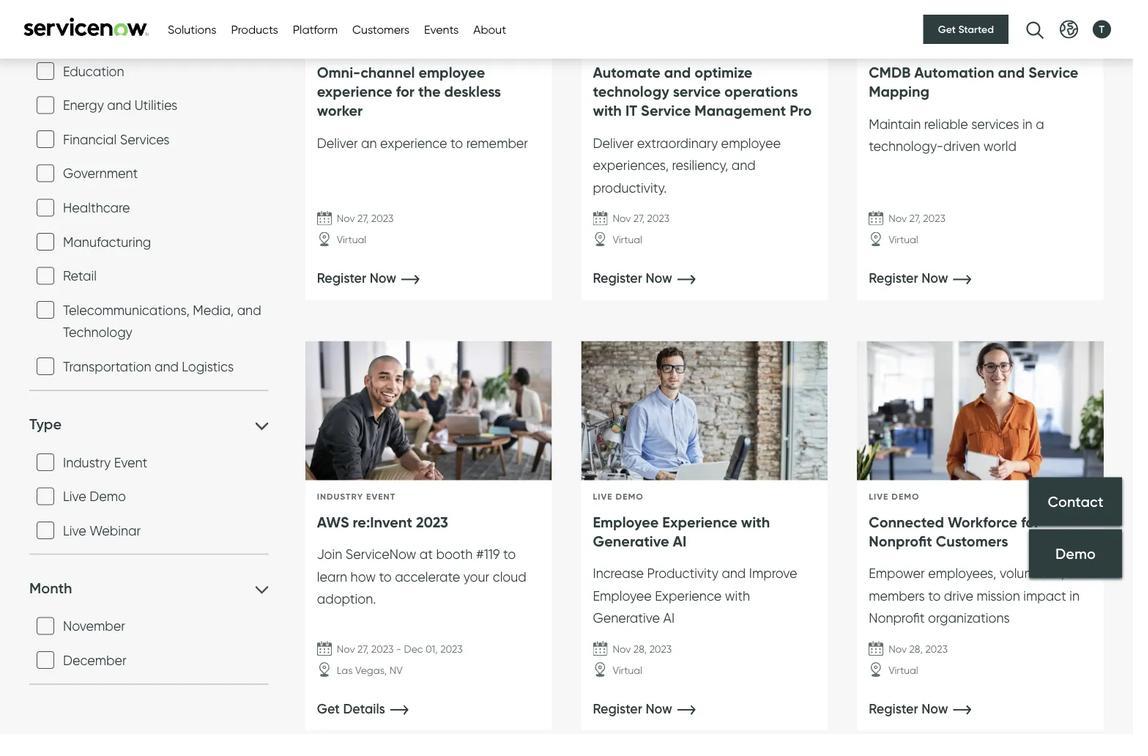 Task type: vqa. For each thing, say whether or not it's contained in the screenshot.


Task type: locate. For each thing, give the bounding box(es) containing it.
in
[[1023, 116, 1033, 132], [1070, 588, 1080, 604]]

1 horizontal spatial live demo
[[593, 491, 644, 502]]

empower
[[869, 565, 925, 581]]

1 horizontal spatial customers
[[936, 532, 1009, 550]]

-
[[396, 643, 402, 655]]

solutions button
[[168, 21, 216, 38]]

month
[[29, 579, 72, 597]]

employees,
[[928, 565, 997, 581]]

employee up deskless at left
[[419, 63, 485, 82]]

1 vertical spatial experience
[[655, 588, 722, 604]]

0 horizontal spatial service
[[641, 101, 691, 120]]

financial services
[[63, 131, 170, 148]]

1 horizontal spatial employee
[[721, 135, 781, 151]]

service
[[673, 82, 721, 101]]

nonprofit down the members
[[869, 610, 925, 626]]

1 28, from the left
[[634, 643, 647, 655]]

extraordinary
[[637, 135, 718, 151]]

and up financial services
[[107, 97, 131, 113]]

0 vertical spatial employee
[[593, 513, 659, 531]]

2 employee from the top
[[593, 588, 652, 604]]

0 vertical spatial event
[[114, 454, 148, 470]]

workforce
[[948, 513, 1018, 531]]

0 horizontal spatial industry
[[63, 454, 111, 470]]

for left "the"
[[396, 82, 415, 101]]

telecommunications, media, and technology option
[[37, 301, 54, 319]]

1 horizontal spatial industry
[[317, 491, 364, 502]]

27,
[[358, 212, 369, 225], [634, 212, 645, 225], [910, 212, 921, 225], [358, 643, 369, 655]]

nov 27, 2023 for it
[[613, 212, 670, 225]]

2023 for employee experience with generative ai
[[650, 643, 672, 655]]

get started link
[[924, 15, 1009, 44]]

0 horizontal spatial in
[[1023, 116, 1033, 132]]

and up service
[[664, 63, 691, 82]]

ai up the productivity
[[673, 532, 687, 550]]

products
[[231, 22, 278, 36]]

1 horizontal spatial nov 28, 2023
[[889, 643, 948, 655]]

nonprofit down connected at the bottom of the page
[[869, 532, 933, 550]]

1 horizontal spatial service
[[1029, 63, 1079, 82]]

increase
[[593, 565, 644, 581]]

event up re:invent
[[366, 491, 396, 502]]

with for technology
[[593, 101, 622, 120]]

experience up worker
[[317, 82, 393, 101]]

and
[[664, 63, 691, 82], [998, 63, 1025, 82], [107, 97, 131, 113], [732, 157, 756, 173], [237, 302, 261, 318], [155, 359, 179, 375], [722, 565, 746, 581], [1068, 565, 1092, 581]]

0 horizontal spatial employee
[[419, 63, 485, 82]]

0 vertical spatial nonprofit
[[869, 532, 933, 550]]

live demo up employee experience with generative ai
[[593, 491, 644, 502]]

virtual for automate and optimize technology service operations with it service management pro
[[613, 234, 643, 246]]

education option
[[37, 62, 54, 80]]

platform
[[293, 22, 338, 36]]

utilities
[[135, 97, 177, 113]]

27, for for
[[358, 212, 369, 225]]

experience inside increase productivity and improve employee experience with generative ai
[[655, 588, 722, 604]]

industry event down type 'dropdown button'
[[63, 454, 148, 470]]

increase productivity and improve employee experience with generative ai
[[593, 565, 798, 626]]

with inside automate and optimize technology service operations with it service management pro
[[593, 101, 622, 120]]

demo for connected workforce for nonprofit customers
[[892, 491, 920, 502]]

industry up aws
[[317, 491, 364, 502]]

dec
[[404, 643, 423, 655]]

live webinar option
[[37, 522, 54, 540]]

get started
[[938, 23, 994, 36]]

1 horizontal spatial deliver
[[593, 135, 634, 151]]

to
[[451, 135, 463, 151], [503, 546, 516, 562], [379, 569, 392, 585], [928, 588, 941, 604]]

industry right industry event option
[[63, 454, 111, 470]]

2 nov 27, 2023 from the left
[[613, 212, 670, 225]]

december option
[[37, 652, 54, 669]]

nov 27, 2023
[[337, 212, 394, 225], [613, 212, 670, 225], [889, 212, 946, 225]]

0 horizontal spatial for
[[396, 82, 415, 101]]

1 horizontal spatial nov 27, 2023
[[613, 212, 670, 225]]

0 horizontal spatial deliver
[[317, 135, 358, 151]]

2 nonprofit from the top
[[869, 610, 925, 626]]

2023
[[371, 212, 394, 225], [647, 212, 670, 225], [923, 212, 946, 225], [416, 513, 448, 531], [371, 643, 394, 655], [441, 643, 463, 655], [650, 643, 672, 655], [926, 643, 948, 655]]

1 vertical spatial nonprofit
[[869, 610, 925, 626]]

reliable
[[924, 116, 969, 132]]

live demo up live webinar
[[63, 489, 126, 505]]

employee for the
[[419, 63, 485, 82]]

with left it
[[593, 101, 622, 120]]

experience right an
[[380, 135, 447, 151]]

nov for aws re:invent 2023
[[337, 643, 355, 655]]

generative up increase
[[593, 532, 669, 550]]

november
[[63, 618, 125, 634]]

type button
[[29, 415, 269, 434]]

experience
[[317, 82, 393, 101], [380, 135, 447, 151]]

for inside connected workforce for nonprofit customers
[[1022, 513, 1040, 531]]

3 nov 27, 2023 from the left
[[889, 212, 946, 225]]

virtual for cmdb automation and service mapping
[[889, 234, 919, 246]]

0 horizontal spatial nov 27, 2023
[[337, 212, 394, 225]]

demo up employee experience with generative ai
[[616, 491, 644, 502]]

the
[[418, 82, 441, 101]]

nov 27, 2023 for worker
[[337, 212, 394, 225]]

0 vertical spatial for
[[396, 82, 415, 101]]

1 vertical spatial industry event
[[317, 491, 396, 502]]

generative
[[593, 532, 669, 550], [593, 610, 660, 626]]

2023 for cmdb automation and service mapping
[[923, 212, 946, 225]]

employee inside the deliver extraordinary employee experiences, resiliency, and productivity.
[[721, 135, 781, 151]]

and up services on the top right
[[998, 63, 1025, 82]]

2 horizontal spatial nov 27, 2023
[[889, 212, 946, 225]]

webinar
[[90, 523, 141, 539]]

0 horizontal spatial nov 28, 2023
[[613, 643, 672, 655]]

1 horizontal spatial industry event
[[317, 491, 396, 502]]

demo up live webinar
[[90, 489, 126, 505]]

28, for generative
[[634, 643, 647, 655]]

employee inside employee experience with generative ai
[[593, 513, 659, 531]]

adoption.
[[317, 591, 376, 607]]

0 vertical spatial industry event
[[63, 454, 148, 470]]

financial services option
[[37, 131, 54, 148]]

with up the improve
[[741, 513, 770, 531]]

0 vertical spatial experience
[[663, 513, 738, 531]]

demo
[[90, 489, 126, 505], [616, 491, 644, 502], [892, 491, 920, 502]]

with inside increase productivity and improve employee experience with generative ai
[[725, 588, 750, 604]]

event
[[114, 454, 148, 470], [366, 491, 396, 502]]

01,
[[426, 643, 438, 655]]

about button
[[474, 21, 506, 38]]

industry
[[63, 454, 111, 470], [317, 491, 364, 502]]

experience inside 'omni-channel employee experience for the deskless worker'
[[317, 82, 393, 101]]

employee down management
[[721, 135, 781, 151]]

with inside employee experience with generative ai
[[741, 513, 770, 531]]

and right 'volunteers,'
[[1068, 565, 1092, 581]]

transportation and logistics option
[[37, 358, 54, 376]]

employee down increase
[[593, 588, 652, 604]]

experience down the productivity
[[655, 588, 722, 604]]

deliver extraordinary employee experiences, resiliency, and productivity.
[[593, 135, 781, 196]]

government option
[[37, 165, 54, 182]]

and right media,
[[237, 302, 261, 318]]

manufacturing
[[63, 234, 151, 250]]

2 28, from the left
[[910, 643, 923, 655]]

1 horizontal spatial in
[[1070, 588, 1080, 604]]

2 generative from the top
[[593, 610, 660, 626]]

cmdb automation and service mapping
[[869, 63, 1079, 101]]

2023 for omni-channel employee experience for the deskless worker
[[371, 212, 394, 225]]

to left drive at right bottom
[[928, 588, 941, 604]]

deliver left an
[[317, 135, 358, 151]]

service up extraordinary
[[641, 101, 691, 120]]

and right resiliency,
[[732, 157, 756, 173]]

deliver inside the deliver extraordinary employee experiences, resiliency, and productivity.
[[593, 135, 634, 151]]

for inside 'omni-channel employee experience for the deskless worker'
[[396, 82, 415, 101]]

in right impact
[[1070, 588, 1080, 604]]

nov 28, 2023 for generative
[[613, 643, 672, 655]]

and inside increase productivity and improve employee experience with generative ai
[[722, 565, 746, 581]]

1 vertical spatial with
[[741, 513, 770, 531]]

organizations
[[928, 610, 1010, 626]]

with down the improve
[[725, 588, 750, 604]]

0 horizontal spatial event
[[114, 454, 148, 470]]

1 vertical spatial service
[[641, 101, 691, 120]]

november option
[[37, 618, 54, 635]]

1 vertical spatial employee
[[721, 135, 781, 151]]

demo up connected at the bottom of the page
[[892, 491, 920, 502]]

0 horizontal spatial 28,
[[634, 643, 647, 655]]

in left a
[[1023, 116, 1033, 132]]

and inside telecommunications, media, and technology
[[237, 302, 261, 318]]

connected
[[869, 513, 944, 531]]

telecommunications,
[[63, 302, 190, 318]]

2 deliver from the left
[[593, 135, 634, 151]]

and left the improve
[[722, 565, 746, 581]]

experience
[[663, 513, 738, 531], [655, 588, 722, 604]]

1 nov 27, 2023 from the left
[[337, 212, 394, 225]]

service inside cmdb automation and service mapping
[[1029, 63, 1079, 82]]

employee
[[419, 63, 485, 82], [721, 135, 781, 151]]

healthcare
[[63, 200, 130, 216]]

2 vertical spatial with
[[725, 588, 750, 604]]

0 vertical spatial generative
[[593, 532, 669, 550]]

1 generative from the top
[[593, 532, 669, 550]]

generative inside increase productivity and improve employee experience with generative ai
[[593, 610, 660, 626]]

in inside maintain reliable services in a technology-driven world
[[1023, 116, 1033, 132]]

1 employee from the top
[[593, 513, 659, 531]]

1 vertical spatial employee
[[593, 588, 652, 604]]

0 horizontal spatial industry event
[[63, 454, 148, 470]]

ai inside increase productivity and improve employee experience with generative ai
[[664, 610, 675, 626]]

event down type 'dropdown button'
[[114, 454, 148, 470]]

1 horizontal spatial for
[[1022, 513, 1040, 531]]

0 vertical spatial ai
[[673, 532, 687, 550]]

0 vertical spatial service
[[1029, 63, 1079, 82]]

2 nov 28, 2023 from the left
[[889, 643, 948, 655]]

live demo for employee experience with generative ai
[[593, 491, 644, 502]]

2 horizontal spatial demo
[[892, 491, 920, 502]]

1 deliver from the left
[[317, 135, 358, 151]]

live demo up connected at the bottom of the page
[[869, 491, 920, 502]]

live demo option
[[37, 488, 54, 505]]

27, for mapping
[[910, 212, 921, 225]]

1 vertical spatial customers
[[936, 532, 1009, 550]]

industry event for re:invent
[[317, 491, 396, 502]]

28,
[[634, 643, 647, 655], [910, 643, 923, 655]]

for
[[396, 82, 415, 101], [1022, 513, 1040, 531]]

1 nov 28, 2023 from the left
[[613, 643, 672, 655]]

deliver up experiences,
[[593, 135, 634, 151]]

events
[[424, 22, 459, 36]]

customers down 'workforce'
[[936, 532, 1009, 550]]

healthcare option
[[37, 199, 54, 217]]

ai inside employee experience with generative ai
[[673, 532, 687, 550]]

0 vertical spatial with
[[593, 101, 622, 120]]

0 horizontal spatial customers
[[352, 22, 410, 36]]

28, for nonprofit
[[910, 643, 923, 655]]

energy and utilities
[[63, 97, 177, 113]]

and inside cmdb automation and service mapping
[[998, 63, 1025, 82]]

customers up the channel
[[352, 22, 410, 36]]

1 vertical spatial industry
[[317, 491, 364, 502]]

1 horizontal spatial demo
[[616, 491, 644, 502]]

1 horizontal spatial event
[[366, 491, 396, 502]]

0 vertical spatial industry
[[63, 454, 111, 470]]

service
[[1029, 63, 1079, 82], [641, 101, 691, 120]]

employee
[[593, 513, 659, 531], [593, 588, 652, 604]]

automate
[[593, 63, 661, 82]]

deliver
[[317, 135, 358, 151], [593, 135, 634, 151]]

1 horizontal spatial 28,
[[910, 643, 923, 655]]

0 vertical spatial employee
[[419, 63, 485, 82]]

1 vertical spatial in
[[1070, 588, 1080, 604]]

automation
[[915, 63, 995, 82]]

december
[[63, 652, 127, 669]]

1 vertical spatial for
[[1022, 513, 1040, 531]]

industry event up aws
[[317, 491, 396, 502]]

2023 for connected workforce for nonprofit customers
[[926, 643, 948, 655]]

employee up increase
[[593, 513, 659, 531]]

1 vertical spatial generative
[[593, 610, 660, 626]]

generative down increase
[[593, 610, 660, 626]]

retail
[[63, 268, 97, 284]]

omni-
[[317, 63, 361, 82]]

las vegas, nv
[[337, 664, 403, 676]]

0 vertical spatial in
[[1023, 116, 1033, 132]]

service up a
[[1029, 63, 1079, 82]]

1 vertical spatial ai
[[664, 610, 675, 626]]

experience up the productivity
[[663, 513, 738, 531]]

1 vertical spatial event
[[366, 491, 396, 502]]

cloud
[[493, 569, 527, 585]]

employee inside 'omni-channel employee experience for the deskless worker'
[[419, 63, 485, 82]]

ai down the productivity
[[664, 610, 675, 626]]

employee experience with generative ai
[[593, 513, 770, 550]]

1 nonprofit from the top
[[869, 532, 933, 550]]

for right 'workforce'
[[1022, 513, 1040, 531]]

virtual for employee experience with generative ai
[[613, 664, 643, 676]]

0 vertical spatial experience
[[317, 82, 393, 101]]

2 horizontal spatial live demo
[[869, 491, 920, 502]]



Task type: describe. For each thing, give the bounding box(es) containing it.
your
[[464, 569, 490, 585]]

industry event option
[[37, 454, 54, 471]]

in inside 'empower employees, volunteers, and members to drive mission impact in nonprofit organizations'
[[1070, 588, 1080, 604]]

month button
[[29, 579, 269, 598]]

join servicenow at booth #119 to learn how to accelerate your cloud adoption.
[[317, 546, 527, 607]]

impact
[[1024, 588, 1067, 604]]

optimize
[[695, 63, 753, 82]]

connected workforce for nonprofit customers
[[869, 513, 1040, 550]]

pro
[[790, 101, 812, 120]]

join
[[317, 546, 342, 562]]

re:invent
[[353, 513, 413, 531]]

it
[[626, 101, 637, 120]]

technology-
[[869, 138, 944, 154]]

at
[[420, 546, 433, 562]]

financial
[[63, 131, 117, 148]]

resiliency,
[[672, 157, 729, 173]]

customers button
[[352, 21, 410, 38]]

solutions
[[168, 22, 216, 36]]

industry event for demo
[[63, 454, 148, 470]]

productivity.
[[593, 180, 667, 196]]

retail option
[[37, 267, 54, 285]]

refine by:
[[29, 0, 108, 22]]

cmdb
[[869, 63, 911, 82]]

nonprofit inside connected workforce for nonprofit customers
[[869, 532, 933, 550]]

manufacturing option
[[37, 233, 54, 251]]

service inside automate and optimize technology service operations with it service management pro
[[641, 101, 691, 120]]

industry for aws
[[317, 491, 364, 502]]

management
[[695, 101, 786, 120]]

maintain
[[869, 116, 921, 132]]

27, for service
[[634, 212, 645, 225]]

to right 'how'
[[379, 569, 392, 585]]

deliver for it
[[593, 135, 634, 151]]

empower employees, volunteers, and members to drive mission impact in nonprofit organizations
[[869, 565, 1092, 626]]

productivity
[[647, 565, 719, 581]]

how
[[351, 569, 376, 585]]

platform button
[[293, 21, 338, 38]]

improve
[[749, 565, 798, 581]]

servicenow
[[346, 546, 416, 562]]

2023 for automate and optimize technology service operations with it service management pro
[[647, 212, 670, 225]]

maintain reliable services in a technology-driven world
[[869, 116, 1045, 154]]

nov for cmdb automation and service mapping
[[889, 212, 907, 225]]

transportation
[[63, 359, 151, 375]]

booth
[[436, 546, 473, 562]]

media,
[[193, 302, 234, 318]]

event for demo
[[114, 454, 148, 470]]

servicenow image
[[22, 17, 150, 36]]

accelerate
[[395, 569, 460, 585]]

nov 28, 2023 for nonprofit
[[889, 643, 948, 655]]

events button
[[424, 21, 459, 38]]

energy
[[63, 97, 104, 113]]

and left logistics
[[155, 359, 179, 375]]

aws
[[317, 513, 349, 531]]

nov for automate and optimize technology service operations with it service management pro
[[613, 212, 631, 225]]

products button
[[231, 21, 278, 38]]

services
[[972, 116, 1020, 132]]

virtual for connected workforce for nonprofit customers
[[889, 664, 919, 676]]

vegas,
[[355, 664, 387, 676]]

industry for live
[[63, 454, 111, 470]]

channel
[[361, 63, 415, 82]]

deliver an experience to remember
[[317, 135, 528, 151]]

nonprofit inside 'empower employees, volunteers, and members to drive mission impact in nonprofit organizations'
[[869, 610, 925, 626]]

logistics
[[182, 359, 234, 375]]

remember
[[467, 135, 528, 151]]

experiences,
[[593, 157, 669, 173]]

2023 for aws re:invent 2023
[[371, 643, 394, 655]]

and inside 'empower employees, volunteers, and members to drive mission impact in nonprofit organizations'
[[1068, 565, 1092, 581]]

technology
[[593, 82, 669, 101]]

0 vertical spatial customers
[[352, 22, 410, 36]]

experience inside employee experience with generative ai
[[663, 513, 738, 531]]

technology
[[63, 325, 132, 341]]

nov for connected workforce for nonprofit customers
[[889, 643, 907, 655]]

employee inside increase productivity and improve employee experience with generative ai
[[593, 588, 652, 604]]

with for improve
[[725, 588, 750, 604]]

mission
[[977, 588, 1020, 604]]

virtual for omni-channel employee experience for the deskless worker
[[337, 234, 367, 246]]

omni-channel employee experience for the deskless worker
[[317, 63, 501, 120]]

to left 'remember'
[[451, 135, 463, 151]]

live demo for connected workforce for nonprofit customers
[[869, 491, 920, 502]]

deliver for worker
[[317, 135, 358, 151]]

nov for omni-channel employee experience for the deskless worker
[[337, 212, 355, 225]]

operations
[[725, 82, 798, 101]]

to right #119
[[503, 546, 516, 562]]

employee for and
[[721, 135, 781, 151]]

generative inside employee experience with generative ai
[[593, 532, 669, 550]]

and inside automate and optimize technology service operations with it service management pro
[[664, 63, 691, 82]]

government
[[63, 166, 138, 182]]

driven
[[944, 138, 981, 154]]

automate and optimize technology service operations with it service management pro
[[593, 63, 812, 120]]

transportation and logistics
[[63, 359, 234, 375]]

nov for employee experience with generative ai
[[613, 643, 631, 655]]

members
[[869, 588, 925, 604]]

demo for employee experience with generative ai
[[616, 491, 644, 502]]

event for re:invent
[[366, 491, 396, 502]]

a
[[1036, 116, 1045, 132]]

nov 27, 2023                                                          -                             dec 01, 2023
[[337, 643, 463, 655]]

1 vertical spatial experience
[[380, 135, 447, 151]]

las
[[337, 664, 353, 676]]

drive
[[944, 588, 974, 604]]

education
[[63, 63, 124, 79]]

volunteers,
[[1000, 565, 1065, 581]]

0 horizontal spatial demo
[[90, 489, 126, 505]]

0 horizontal spatial live demo
[[63, 489, 126, 505]]

#119
[[476, 546, 500, 562]]

learn
[[317, 569, 347, 585]]

started
[[959, 23, 994, 36]]

type
[[29, 415, 62, 433]]

aws re:invent 2023
[[317, 513, 448, 531]]

energy and utilities option
[[37, 97, 54, 114]]

worker
[[317, 101, 363, 120]]

customers inside connected workforce for nonprofit customers
[[936, 532, 1009, 550]]

about
[[474, 22, 506, 36]]

telecommunications, media, and technology
[[63, 302, 261, 341]]

world
[[984, 138, 1017, 154]]

to inside 'empower employees, volunteers, and members to drive mission impact in nonprofit organizations'
[[928, 588, 941, 604]]

by:
[[84, 0, 108, 22]]

live webinar
[[63, 523, 141, 539]]

deskless
[[444, 82, 501, 101]]

and inside the deliver extraordinary employee experiences, resiliency, and productivity.
[[732, 157, 756, 173]]

refine
[[29, 0, 79, 22]]



